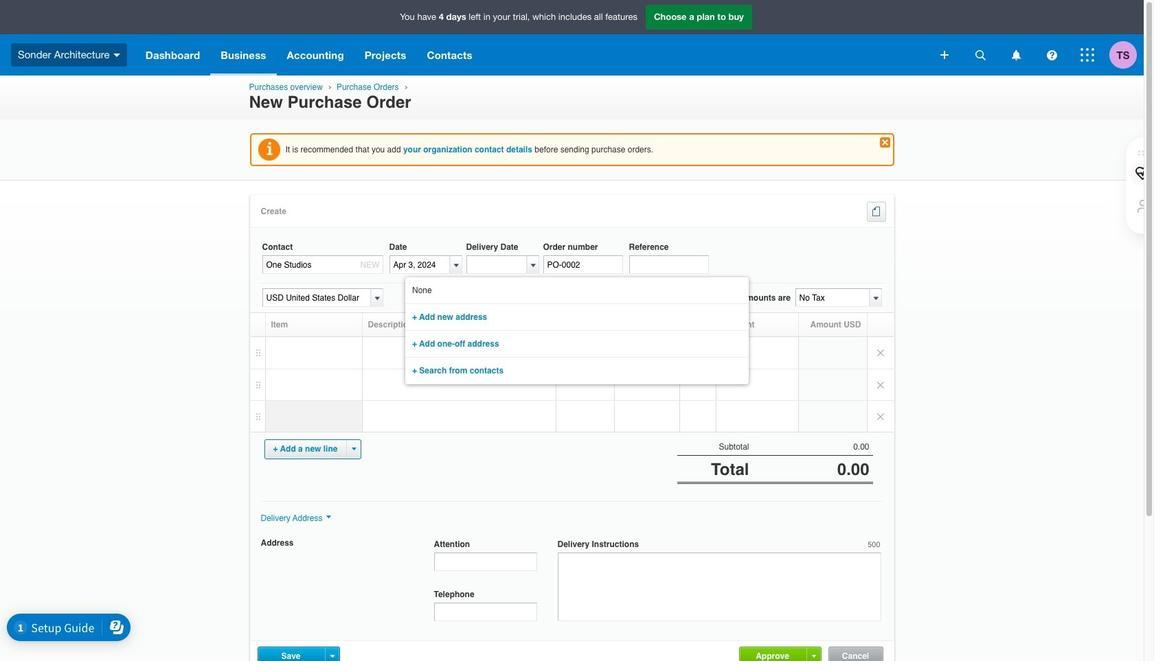 Task type: vqa. For each thing, say whether or not it's contained in the screenshot.
not
no



Task type: describe. For each thing, give the bounding box(es) containing it.
Select a currency text field
[[262, 289, 371, 307]]

el image
[[882, 207, 885, 217]]



Task type: locate. For each thing, give the bounding box(es) containing it.
svg image
[[975, 50, 986, 60], [113, 53, 120, 57]]

None text field
[[543, 256, 623, 274], [795, 289, 870, 307], [558, 553, 881, 622], [434, 604, 537, 622], [543, 256, 623, 274], [795, 289, 870, 307], [558, 553, 881, 622], [434, 604, 537, 622]]

banner
[[0, 0, 1144, 76]]

1 horizontal spatial svg image
[[975, 50, 986, 60]]

0 horizontal spatial svg image
[[113, 53, 120, 57]]

None text field
[[262, 256, 383, 274], [389, 256, 450, 274], [466, 256, 527, 274], [629, 256, 709, 274], [434, 553, 537, 572], [262, 256, 383, 274], [389, 256, 450, 274], [466, 256, 527, 274], [629, 256, 709, 274], [434, 553, 537, 572]]

svg image
[[1081, 48, 1095, 62], [1012, 50, 1021, 60], [1047, 50, 1057, 60], [941, 51, 949, 59]]



